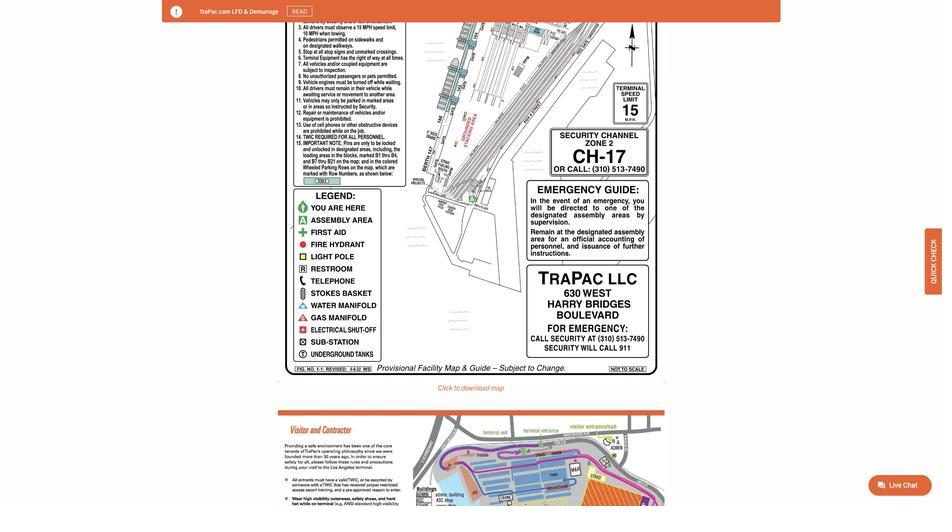 Task type: vqa. For each thing, say whether or not it's contained in the screenshot.
Demurrage
yes



Task type: locate. For each thing, give the bounding box(es) containing it.
quick check
[[930, 239, 938, 284]]

read
[[292, 7, 307, 15]]

read link
[[287, 6, 312, 16]]

quick check link
[[925, 229, 942, 295]]

click to download map link
[[438, 383, 504, 392]]

click to download map
[[438, 383, 504, 392]]

click
[[438, 383, 453, 392]]

download
[[461, 383, 490, 392]]



Task type: describe. For each thing, give the bounding box(es) containing it.
trapac.com
[[200, 7, 230, 15]]

map
[[491, 383, 504, 392]]

check
[[930, 239, 938, 262]]

lfd
[[232, 7, 243, 15]]

quick
[[930, 263, 938, 284]]

demurrage
[[250, 7, 279, 15]]

trapac.com lfd & demurrage
[[200, 7, 279, 15]]

to
[[454, 383, 460, 392]]

&
[[244, 7, 248, 15]]

solid image
[[170, 6, 182, 18]]



